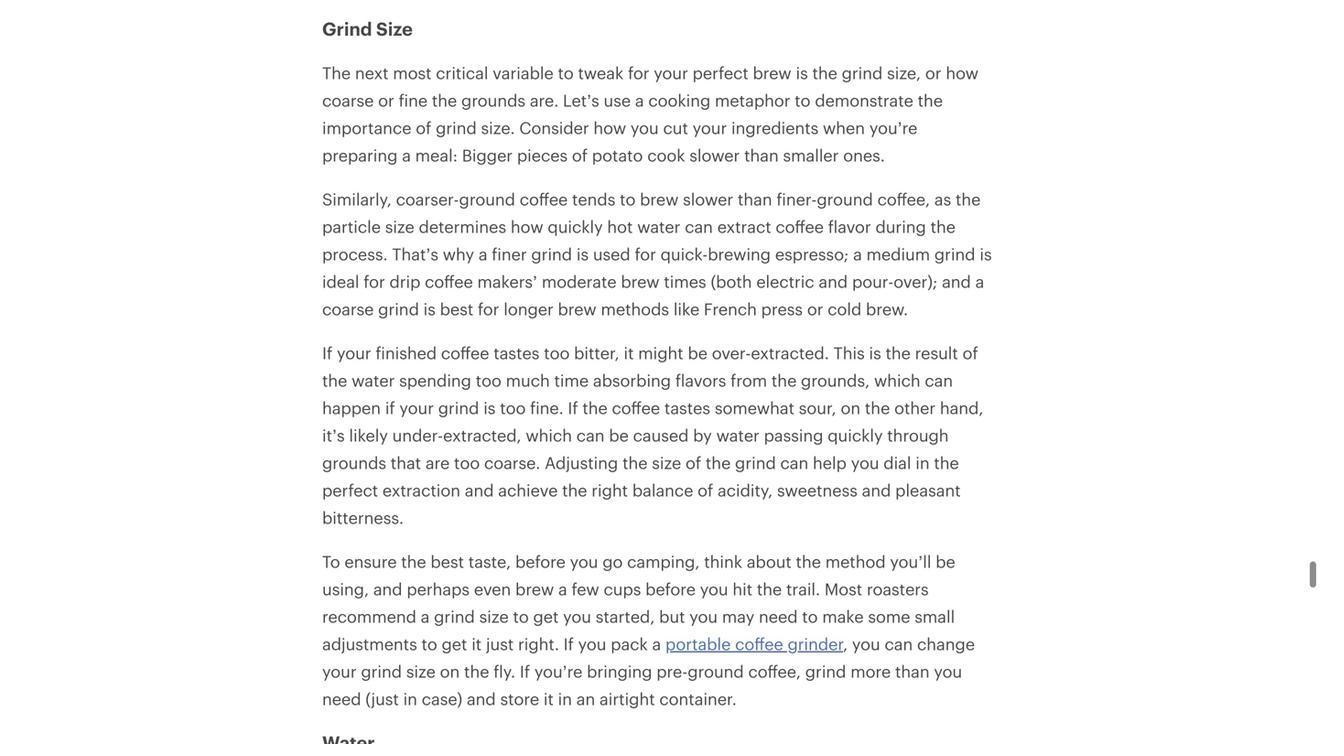 Task type: vqa. For each thing, say whether or not it's contained in the screenshot.
models
no



Task type: describe. For each thing, give the bounding box(es) containing it.
the right hit
[[757, 580, 782, 599]]

size inside to ensure the best taste, before you go camping, think about the method you'll be using, and perhaps even brew a few cups before you hit the trail. most roasters recommend a grind size to get you started, but you may need to make some small adjustments to get it just right. if you pack a
[[479, 607, 509, 626]]

flavors
[[675, 371, 726, 390]]

the up pleasant
[[934, 453, 959, 473]]

can inside , you can change your grind size on the fly. if you're bringing pre-ground coffee, grind more than you need (just in case) and store it in an airtight container.
[[885, 635, 913, 654]]

and right over);
[[942, 272, 971, 291]]

cook
[[647, 146, 685, 165]]

than inside , you can change your grind size on the fly. if you're bringing pre-ground coffee, grind more than you need (just in case) and store it in an airtight container.
[[895, 662, 930, 681]]

grind up over);
[[934, 245, 975, 264]]

store
[[500, 689, 539, 709]]

perfect inside the next most critical variable to tweak for your perfect brew is the grind size, or how coarse or fine the grounds are. let's use a cooking metaphor to demonstrate the importance of grind size. consider how you cut your ingredients when you're preparing a meal: bigger pieces of potato cook slower than smaller ones.
[[693, 63, 749, 83]]

grind down grinder on the bottom right of page
[[805, 662, 846, 681]]

coffee down may
[[735, 635, 783, 654]]

your left finished
[[337, 343, 371, 363]]

like
[[674, 300, 699, 319]]

to ensure the best taste, before you go camping, think about the method you'll be using, and perhaps even brew a few cups before you hit the trail. most roasters recommend a grind size to get you started, but you may need to make some small adjustments to get it just right. if you pack a
[[322, 552, 955, 654]]

extract
[[717, 217, 771, 236]]

grinder
[[788, 635, 843, 654]]

of left the acidity,
[[698, 481, 713, 500]]

a down flavor
[[853, 245, 862, 264]]

you inside the next most critical variable to tweak for your perfect brew is the grind size, or how coarse or fine the grounds are. let's use a cooking metaphor to demonstrate the importance of grind size. consider how you cut your ingredients when you're preparing a meal: bigger pieces of potato cook slower than smaller ones.
[[631, 118, 659, 138]]

is up moderate
[[577, 245, 589, 264]]

when
[[823, 118, 865, 138]]

coffee up spending
[[441, 343, 489, 363]]

you'll
[[890, 552, 931, 571]]

quick-
[[661, 245, 708, 264]]

you up portable
[[690, 607, 718, 626]]

acidity,
[[718, 481, 773, 500]]

0 vertical spatial how
[[946, 63, 979, 83]]

the up trail.
[[796, 552, 821, 571]]

cold
[[828, 300, 862, 319]]

is inside the next most critical variable to tweak for your perfect brew is the grind size, or how coarse or fine the grounds are. let's use a cooking metaphor to demonstrate the importance of grind size. consider how you cut your ingredients when you're preparing a meal: bigger pieces of potato cook slower than smaller ones.
[[796, 63, 808, 83]]

similarly,
[[322, 190, 392, 209]]

is up extracted,
[[484, 398, 496, 418]]

a left meal:
[[402, 146, 411, 165]]

0 horizontal spatial which
[[526, 426, 572, 445]]

0 horizontal spatial if
[[322, 343, 332, 363]]

achieve
[[498, 481, 558, 500]]

small
[[915, 607, 955, 626]]

coffee down absorbing
[[612, 398, 660, 418]]

to up the just
[[513, 607, 529, 626]]

(both
[[711, 272, 752, 291]]

size inside similarly, coarser-ground coffee tends to brew slower than finer-ground coffee, as the particle size determines how quickly hot water can extract coffee flavor during the process. that's why a finer grind is used for quick-brewing espresso; a medium grind is ideal for drip coffee makers' moderate brew times (both electric and pour-over); and a coarse grind is best for longer brew methods like french press or cold brew.
[[385, 217, 414, 236]]

why
[[443, 245, 474, 264]]

to up ingredients
[[795, 91, 811, 110]]

the down adjusting
[[562, 481, 587, 500]]

portable coffee grinder
[[666, 635, 843, 654]]

the left the other at the right bottom of the page
[[865, 398, 890, 418]]

2 horizontal spatial or
[[925, 63, 942, 83]]

1 vertical spatial how
[[594, 118, 626, 138]]

the down size,
[[918, 91, 943, 110]]

that's
[[392, 245, 438, 264]]

coarser-
[[396, 190, 459, 209]]

a right over);
[[975, 272, 984, 291]]

bigger
[[462, 146, 513, 165]]

to down the perhaps
[[422, 635, 437, 654]]

ground inside , you can change your grind size on the fly. if you're bringing pre-ground coffee, grind more than you need (just in case) and store it in an airtight container.
[[688, 662, 744, 681]]

most
[[825, 580, 862, 599]]

you down change
[[934, 662, 962, 681]]

grind up demonstrate
[[842, 63, 883, 83]]

times
[[664, 272, 706, 291]]

for right 'used'
[[635, 245, 656, 264]]

particle
[[322, 217, 381, 236]]

over);
[[894, 272, 938, 291]]

the next most critical variable to tweak for your perfect brew is the grind size, or how coarse or fine the grounds are. let's use a cooking metaphor to demonstrate the importance of grind size. consider how you cut your ingredients when you're preparing a meal: bigger pieces of potato cook slower than smaller ones.
[[322, 63, 979, 165]]

on inside if your finished coffee tastes too bitter, it might be over-extracted. this is the result of the water spending too much time absorbing flavors from the grounds, which can happen if your grind is too fine. if the coffee tastes somewhat sour, on the other hand, it's likely under-extracted, which can be caused by water passing quickly through grounds that are too coarse. adjusting the size of the grind can help you dial in the perfect extraction and achieve the right balance of acidity, sweetness and pleasant bitterness.
[[841, 398, 861, 418]]

makers'
[[477, 272, 537, 291]]

is right this
[[869, 343, 881, 363]]

too down much
[[500, 398, 526, 418]]

you left hit
[[700, 580, 728, 599]]

brew.
[[866, 300, 908, 319]]

coffee down why
[[425, 272, 473, 291]]

too right are
[[454, 453, 480, 473]]

you down few
[[563, 607, 591, 626]]

bringing
[[587, 662, 652, 681]]

demonstrate
[[815, 91, 913, 110]]

1 horizontal spatial get
[[533, 607, 559, 626]]

0 horizontal spatial water
[[352, 371, 395, 390]]

methods
[[601, 300, 669, 319]]

camping,
[[627, 552, 700, 571]]

metaphor
[[715, 91, 790, 110]]

can down result
[[925, 371, 953, 390]]

from
[[731, 371, 767, 390]]

2 horizontal spatial water
[[716, 426, 760, 445]]

the down by
[[706, 453, 731, 473]]

tends
[[572, 190, 615, 209]]

0 horizontal spatial in
[[403, 689, 417, 709]]

0 horizontal spatial get
[[442, 635, 467, 654]]

you up few
[[570, 552, 598, 571]]

than inside similarly, coarser-ground coffee tends to brew slower than finer-ground coffee, as the particle size determines how quickly hot water can extract coffee flavor during the process. that's why a finer grind is used for quick-brewing espresso; a medium grind is ideal for drip coffee makers' moderate brew times (both electric and pour-over); and a coarse grind is best for longer brew methods like french press or cold brew.
[[738, 190, 772, 209]]

brew inside the next most critical variable to tweak for your perfect brew is the grind size, or how coarse or fine the grounds are. let's use a cooking metaphor to demonstrate the importance of grind size. consider how you cut your ingredients when you're preparing a meal: bigger pieces of potato cook slower than smaller ones.
[[753, 63, 792, 83]]

a down the perhaps
[[421, 607, 430, 626]]

use
[[604, 91, 631, 110]]

grind up (just
[[361, 662, 402, 681]]

pack
[[611, 635, 648, 654]]

portable coffee grinder link
[[666, 635, 843, 654]]

slower inside similarly, coarser-ground coffee tends to brew slower than finer-ground coffee, as the particle size determines how quickly hot water can extract coffee flavor during the process. that's why a finer grind is used for quick-brewing espresso; a medium grind is ideal for drip coffee makers' moderate brew times (both electric and pour-over); and a coarse grind is best for longer brew methods like french press or cold brew.
[[683, 190, 733, 209]]

think
[[704, 552, 742, 571]]

are. let's
[[530, 91, 599, 110]]

2 horizontal spatial if
[[568, 398, 578, 418]]

grind inside to ensure the best taste, before you go camping, think about the method you'll be using, and perhaps even brew a few cups before you hit the trail. most roasters recommend a grind size to get you started, but you may need to make some small adjustments to get it just right. if you pack a
[[434, 607, 475, 626]]

bitter,
[[574, 343, 619, 363]]

likely
[[349, 426, 388, 445]]

best inside similarly, coarser-ground coffee tends to brew slower than finer-ground coffee, as the particle size determines how quickly hot water can extract coffee flavor during the process. that's why a finer grind is used for quick-brewing espresso; a medium grind is ideal for drip coffee makers' moderate brew times (both electric and pour-over); and a coarse grind is best for longer brew methods like french press or cold brew.
[[440, 300, 473, 319]]

can down passing
[[780, 453, 809, 473]]

during
[[876, 217, 926, 236]]

size inside if your finished coffee tastes too bitter, it might be over-extracted. this is the result of the water spending too much time absorbing flavors from the grounds, which can happen if your grind is too fine. if the coffee tastes somewhat sour, on the other hand, it's likely under-extracted, which can be caused by water passing quickly through grounds that are too coarse. adjusting the size of the grind can help you dial in the perfect extraction and achieve the right balance of acidity, sweetness and pleasant bitterness.
[[652, 453, 681, 473]]

caused
[[633, 426, 689, 445]]

electric
[[756, 272, 814, 291]]

are
[[425, 453, 450, 473]]

adjusting
[[545, 453, 618, 473]]

of down by
[[686, 453, 701, 473]]

smaller
[[783, 146, 839, 165]]

0 vertical spatial tastes
[[494, 343, 540, 363]]

a left few
[[558, 580, 567, 599]]

brew inside to ensure the best taste, before you go camping, think about the method you'll be using, and perhaps even brew a few cups before you hit the trail. most roasters recommend a grind size to get you started, but you may need to make some small adjustments to get it just right. if you pack a
[[515, 580, 554, 599]]

other
[[894, 398, 936, 418]]

the
[[322, 63, 351, 83]]

,
[[843, 635, 848, 654]]

french
[[704, 300, 757, 319]]

grind size
[[322, 18, 417, 40]]

adjustments
[[322, 635, 417, 654]]

the up demonstrate
[[812, 63, 837, 83]]

trail.
[[786, 580, 820, 599]]

water inside similarly, coarser-ground coffee tends to brew slower than finer-ground coffee, as the particle size determines how quickly hot water can extract coffee flavor during the process. that's why a finer grind is used for quick-brewing espresso; a medium grind is ideal for drip coffee makers' moderate brew times (both electric and pour-over); and a coarse grind is best for longer brew methods like french press or cold brew.
[[637, 217, 681, 236]]

the up the right
[[623, 453, 648, 473]]

somewhat
[[715, 398, 795, 418]]

can inside similarly, coarser-ground coffee tends to brew slower than finer-ground coffee, as the particle size determines how quickly hot water can extract coffee flavor during the process. that's why a finer grind is used for quick-brewing espresso; a medium grind is ideal for drip coffee makers' moderate brew times (both electric and pour-over); and a coarse grind is best for longer brew methods like french press or cold brew.
[[685, 217, 713, 236]]

0 vertical spatial which
[[874, 371, 921, 390]]

longer
[[504, 300, 554, 319]]

sour,
[[799, 398, 836, 418]]

ones.
[[843, 146, 885, 165]]

drip
[[389, 272, 421, 291]]

grind up moderate
[[531, 245, 572, 264]]

help
[[813, 453, 847, 473]]

tweak
[[578, 63, 624, 83]]

, you can change your grind size on the fly. if you're bringing pre-ground coffee, grind more than you need (just in case) and store it in an airtight container.
[[322, 635, 975, 709]]

right. if
[[518, 635, 574, 654]]

brewing
[[708, 245, 771, 264]]

for down 'makers''
[[478, 300, 499, 319]]

the down time
[[583, 398, 608, 418]]

too left much
[[476, 371, 502, 390]]

go
[[602, 552, 623, 571]]

an
[[576, 689, 595, 709]]

the down extracted.
[[772, 371, 797, 390]]

pieces
[[517, 146, 568, 165]]

grind up the acidity,
[[735, 453, 776, 473]]

quickly inside similarly, coarser-ground coffee tends to brew slower than finer-ground coffee, as the particle size determines how quickly hot water can extract coffee flavor during the process. that's why a finer grind is used for quick-brewing espresso; a medium grind is ideal for drip coffee makers' moderate brew times (both electric and pour-over); and a coarse grind is best for longer brew methods like french press or cold brew.
[[548, 217, 603, 236]]

slower inside the next most critical variable to tweak for your perfect brew is the grind size, or how coarse or fine the grounds are. let's use a cooking metaphor to demonstrate the importance of grind size. consider how you cut your ingredients when you're preparing a meal: bigger pieces of potato cook slower than smaller ones.
[[690, 146, 740, 165]]

it inside if your finished coffee tastes too bitter, it might be over-extracted. this is the result of the water spending too much time absorbing flavors from the grounds, which can happen if your grind is too fine. if the coffee tastes somewhat sour, on the other hand, it's likely under-extracted, which can be caused by water passing quickly through grounds that are too coarse. adjusting the size of the grind can help you dial in the perfect extraction and achieve the right balance of acidity, sweetness and pleasant bitterness.
[[624, 343, 634, 363]]

meal:
[[415, 146, 458, 165]]

finer-
[[777, 190, 817, 209]]

to
[[322, 552, 340, 571]]

press
[[761, 300, 803, 319]]

the right 'fine'
[[432, 91, 457, 110]]

grounds,
[[801, 371, 870, 390]]

ingredients
[[731, 118, 819, 138]]

ideal
[[322, 272, 359, 291]]

coarse inside the next most critical variable to tweak for your perfect brew is the grind size, or how coarse or fine the grounds are. let's use a cooking metaphor to demonstrate the importance of grind size. consider how you cut your ingredients when you're preparing a meal: bigger pieces of potato cook slower than smaller ones.
[[322, 91, 374, 110]]

if your finished coffee tastes too bitter, it might be over-extracted. this is the result of the water spending too much time absorbing flavors from the grounds, which can happen if your grind is too fine. if the coffee tastes somewhat sour, on the other hand, it's likely under-extracted, which can be caused by water passing quickly through grounds that are too coarse. adjusting the size of the grind can help you dial in the perfect extraction and achieve the right balance of acidity, sweetness and pleasant bitterness.
[[322, 343, 984, 527]]

size inside , you can change your grind size on the fly. if you're bringing pre-ground coffee, grind more than you need (just in case) and store it in an airtight container.
[[406, 662, 436, 681]]

brew down cook on the top
[[640, 190, 679, 209]]

case)
[[422, 689, 462, 709]]

the up happen
[[322, 371, 347, 390]]

over-
[[712, 343, 751, 363]]

and down coarse.
[[465, 481, 494, 500]]

grind down spending
[[438, 398, 479, 418]]

change
[[917, 635, 975, 654]]

under-
[[392, 426, 443, 445]]

a right why
[[479, 245, 487, 264]]

consider
[[519, 118, 589, 138]]

of down 'fine'
[[416, 118, 431, 138]]

1 vertical spatial or
[[378, 91, 394, 110]]



Task type: locate. For each thing, give the bounding box(es) containing it.
finer
[[492, 245, 527, 264]]

1 horizontal spatial or
[[807, 300, 823, 319]]

coffee down pieces
[[520, 190, 568, 209]]

water up quick-
[[637, 217, 681, 236]]

0 vertical spatial get
[[533, 607, 559, 626]]

2 horizontal spatial be
[[936, 552, 955, 571]]

you right ,
[[852, 635, 880, 654]]

grind down drip
[[378, 300, 419, 319]]

extraction
[[383, 481, 460, 500]]

your up cooking
[[654, 63, 688, 83]]

how right size,
[[946, 63, 979, 83]]

2 vertical spatial be
[[936, 552, 955, 571]]

1 horizontal spatial tastes
[[664, 398, 710, 418]]

passing
[[764, 426, 823, 445]]

1 vertical spatial best
[[431, 552, 464, 571]]

much
[[506, 371, 550, 390]]

1 horizontal spatial before
[[645, 580, 696, 599]]

in
[[916, 453, 930, 473], [403, 689, 417, 709], [558, 689, 572, 709]]

hit
[[733, 580, 753, 599]]

pour-
[[852, 272, 894, 291]]

and down dial
[[862, 481, 891, 500]]

of right result
[[963, 343, 978, 363]]

a
[[635, 91, 644, 110], [402, 146, 411, 165], [479, 245, 487, 264], [853, 245, 862, 264], [975, 272, 984, 291], [558, 580, 567, 599], [421, 607, 430, 626], [652, 635, 661, 654]]

grind
[[322, 18, 372, 40]]

than
[[744, 146, 779, 165], [738, 190, 772, 209], [895, 662, 930, 681]]

2 horizontal spatial it
[[624, 343, 634, 363]]

can down some
[[885, 635, 913, 654]]

in left an on the left bottom
[[558, 689, 572, 709]]

it
[[624, 343, 634, 363], [472, 635, 482, 654], [544, 689, 554, 709]]

get up right. if on the left of page
[[533, 607, 559, 626]]

need
[[759, 607, 798, 626], [322, 689, 361, 709]]

is right medium
[[980, 245, 992, 264]]

it up absorbing
[[624, 343, 634, 363]]

1 vertical spatial which
[[526, 426, 572, 445]]

grounds inside if your finished coffee tastes too bitter, it might be over-extracted. this is the result of the water spending too much time absorbing flavors from the grounds, which can happen if your grind is too fine. if the coffee tastes somewhat sour, on the other hand, it's likely under-extracted, which can be caused by water passing quickly through grounds that are too coarse. adjusting the size of the grind can help you dial in the perfect extraction and achieve the right balance of acidity, sweetness and pleasant bitterness.
[[322, 453, 386, 473]]

2 vertical spatial than
[[895, 662, 930, 681]]

brew up "methods" on the top of page
[[621, 272, 660, 291]]

most
[[393, 63, 432, 83]]

but
[[659, 607, 685, 626]]

1 vertical spatial grounds
[[322, 453, 386, 473]]

can
[[685, 217, 713, 236], [925, 371, 953, 390], [577, 426, 605, 445], [780, 453, 809, 473], [885, 635, 913, 654]]

than inside the next most critical variable to tweak for your perfect brew is the grind size, or how coarse or fine the grounds are. let's use a cooking metaphor to demonstrate the importance of grind size. consider how you cut your ingredients when you're preparing a meal: bigger pieces of potato cook slower than smaller ones.
[[744, 146, 779, 165]]

too
[[544, 343, 570, 363], [476, 371, 502, 390], [500, 398, 526, 418], [454, 453, 480, 473]]

and inside to ensure the best taste, before you go camping, think about the method you'll be using, and perhaps even brew a few cups before you hit the trail. most roasters recommend a grind size to get you started, but you may need to make some small adjustments to get it just right. if you pack a
[[373, 580, 402, 599]]

if
[[385, 398, 395, 418]]

1 vertical spatial perfect
[[322, 481, 378, 500]]

1 vertical spatial if
[[568, 398, 578, 418]]

1 horizontal spatial ground
[[688, 662, 744, 681]]

0 vertical spatial grounds
[[461, 91, 525, 110]]

your inside , you can change your grind size on the fly. if you're bringing pre-ground coffee, grind more than you need (just in case) and store it in an airtight container.
[[322, 662, 357, 681]]

0 vertical spatial on
[[841, 398, 861, 418]]

2 vertical spatial or
[[807, 300, 823, 319]]

you inside if your finished coffee tastes too bitter, it might be over-extracted. this is the result of the water spending too much time absorbing flavors from the grounds, which can happen if your grind is too fine. if the coffee tastes somewhat sour, on the other hand, it's likely under-extracted, which can be caused by water passing quickly through grounds that are too coarse. adjusting the size of the grind can help you dial in the perfect extraction and achieve the right balance of acidity, sweetness and pleasant bitterness.
[[851, 453, 879, 473]]

grounds up size. in the top of the page
[[461, 91, 525, 110]]

cut
[[663, 118, 688, 138]]

perfect inside if your finished coffee tastes too bitter, it might be over-extracted. this is the result of the water spending too much time absorbing flavors from the grounds, which can happen if your grind is too fine. if the coffee tastes somewhat sour, on the other hand, it's likely under-extracted, which can be caused by water passing quickly through grounds that are too coarse. adjusting the size of the grind can help you dial in the perfect extraction and achieve the right balance of acidity, sweetness and pleasant bitterness.
[[322, 481, 378, 500]]

quickly inside if your finished coffee tastes too bitter, it might be over-extracted. this is the result of the water spending too much time absorbing flavors from the grounds, which can happen if your grind is too fine. if the coffee tastes somewhat sour, on the other hand, it's likely under-extracted, which can be caused by water passing quickly through grounds that are too coarse. adjusting the size of the grind can help you dial in the perfect extraction and achieve the right balance of acidity, sweetness and pleasant bitterness.
[[828, 426, 883, 445]]

0 vertical spatial need
[[759, 607, 798, 626]]

can up quick-
[[685, 217, 713, 236]]

1 horizontal spatial you're
[[869, 118, 918, 138]]

can up adjusting
[[577, 426, 605, 445]]

0 horizontal spatial ground
[[459, 190, 515, 209]]

dial
[[884, 453, 911, 473]]

extracted,
[[443, 426, 521, 445]]

1 vertical spatial need
[[322, 689, 361, 709]]

on inside , you can change your grind size on the fly. if you're bringing pre-ground coffee, grind more than you need (just in case) and store it in an airtight container.
[[440, 662, 460, 681]]

even
[[474, 580, 511, 599]]

in inside if your finished coffee tastes too bitter, it might be over-extracted. this is the result of the water spending too much time absorbing flavors from the grounds, which can happen if your grind is too fine. if the coffee tastes somewhat sour, on the other hand, it's likely under-extracted, which can be caused by water passing quickly through grounds that are too coarse. adjusting the size of the grind can help you dial in the perfect extraction and achieve the right balance of acidity, sweetness and pleasant bitterness.
[[916, 453, 930, 473]]

the down 'as'
[[931, 217, 956, 236]]

0 vertical spatial than
[[744, 146, 779, 165]]

1 horizontal spatial perfect
[[693, 63, 749, 83]]

0 vertical spatial coarse
[[322, 91, 374, 110]]

fine.
[[530, 398, 564, 418]]

than down ingredients
[[744, 146, 779, 165]]

0 horizontal spatial you're
[[534, 662, 583, 681]]

than right more at the bottom of page
[[895, 662, 930, 681]]

how up finer
[[511, 217, 543, 236]]

1 vertical spatial on
[[440, 662, 460, 681]]

brew right even
[[515, 580, 554, 599]]

or inside similarly, coarser-ground coffee tends to brew slower than finer-ground coffee, as the particle size determines how quickly hot water can extract coffee flavor during the process. that's why a finer grind is used for quick-brewing espresso; a medium grind is ideal for drip coffee makers' moderate brew times (both electric and pour-over); and a coarse grind is best for longer brew methods like french press or cold brew.
[[807, 300, 823, 319]]

a right use
[[635, 91, 644, 110]]

your right cut
[[693, 118, 727, 138]]

1 horizontal spatial in
[[558, 689, 572, 709]]

quickly
[[548, 217, 603, 236], [828, 426, 883, 445]]

bitterness.
[[322, 508, 404, 527]]

1 vertical spatial be
[[609, 426, 629, 445]]

0 horizontal spatial be
[[609, 426, 629, 445]]

fine
[[399, 91, 428, 110]]

coarse down the
[[322, 91, 374, 110]]

may
[[722, 607, 754, 626]]

1 horizontal spatial water
[[637, 217, 681, 236]]

(just
[[365, 689, 399, 709]]

it's
[[322, 426, 345, 445]]

water down somewhat
[[716, 426, 760, 445]]

on up case) on the left bottom of the page
[[440, 662, 460, 681]]

perfect up bitterness.
[[322, 481, 378, 500]]

1 vertical spatial you're
[[534, 662, 583, 681]]

2 coarse from the top
[[322, 300, 374, 319]]

0 horizontal spatial it
[[472, 635, 482, 654]]

be inside to ensure the best taste, before you go camping, think about the method you'll be using, and perhaps even brew a few cups before you hit the trail. most roasters recommend a grind size to get you started, but you may need to make some small adjustments to get it just right. if you pack a
[[936, 552, 955, 571]]

1 horizontal spatial quickly
[[828, 426, 883, 445]]

coarse inside similarly, coarser-ground coffee tends to brew slower than finer-ground coffee, as the particle size determines how quickly hot water can extract coffee flavor during the process. that's why a finer grind is used for quick-brewing espresso; a medium grind is ideal for drip coffee makers' moderate brew times (both electric and pour-over); and a coarse grind is best for longer brew methods like french press or cold brew.
[[322, 300, 374, 319]]

portable
[[666, 635, 731, 654]]

your right if
[[399, 398, 434, 418]]

size up that's
[[385, 217, 414, 236]]

0 vertical spatial or
[[925, 63, 942, 83]]

you
[[631, 118, 659, 138], [851, 453, 879, 473], [570, 552, 598, 571], [700, 580, 728, 599], [563, 607, 591, 626], [690, 607, 718, 626], [578, 635, 606, 654], [852, 635, 880, 654], [934, 662, 962, 681]]

0 horizontal spatial before
[[515, 552, 566, 571]]

1 horizontal spatial on
[[841, 398, 861, 418]]

using,
[[322, 580, 369, 599]]

few
[[572, 580, 599, 599]]

your down adjustments
[[322, 662, 357, 681]]

spending
[[399, 371, 471, 390]]

brew up metaphor
[[753, 63, 792, 83]]

0 horizontal spatial on
[[440, 662, 460, 681]]

about
[[747, 552, 792, 571]]

0 vertical spatial if
[[322, 343, 332, 363]]

coffee, inside , you can change your grind size on the fly. if you're bringing pre-ground coffee, grind more than you need (just in case) and store it in an airtight container.
[[748, 662, 801, 681]]

hand,
[[940, 398, 984, 418]]

need inside , you can change your grind size on the fly. if you're bringing pre-ground coffee, grind more than you need (just in case) and store it in an airtight container.
[[322, 689, 361, 709]]

1 vertical spatial slower
[[683, 190, 733, 209]]

1 horizontal spatial it
[[544, 689, 554, 709]]

quickly down the tends
[[548, 217, 603, 236]]

size down even
[[479, 607, 509, 626]]

coffee, inside similarly, coarser-ground coffee tends to brew slower than finer-ground coffee, as the particle size determines how quickly hot water can extract coffee flavor during the process. that's why a finer grind is used for quick-brewing espresso; a medium grind is ideal for drip coffee makers' moderate brew times (both electric and pour-over); and a coarse grind is best for longer brew methods like french press or cold brew.
[[877, 190, 930, 209]]

coffee
[[520, 190, 568, 209], [776, 217, 824, 236], [425, 272, 473, 291], [441, 343, 489, 363], [612, 398, 660, 418], [735, 635, 783, 654]]

grind up meal:
[[436, 118, 477, 138]]

coffee down finer-
[[776, 217, 824, 236]]

1 vertical spatial before
[[645, 580, 696, 599]]

hot
[[607, 217, 633, 236]]

to inside similarly, coarser-ground coffee tends to brew slower than finer-ground coffee, as the particle size determines how quickly hot water can extract coffee flavor during the process. that's why a finer grind is used for quick-brewing espresso; a medium grind is ideal for drip coffee makers' moderate brew times (both electric and pour-over); and a coarse grind is best for longer brew methods like french press or cold brew.
[[620, 190, 636, 209]]

0 vertical spatial slower
[[690, 146, 740, 165]]

0 horizontal spatial how
[[511, 217, 543, 236]]

just
[[486, 635, 514, 654]]

2 vertical spatial it
[[544, 689, 554, 709]]

the right 'as'
[[956, 190, 981, 209]]

0 vertical spatial it
[[624, 343, 634, 363]]

perfect
[[693, 63, 749, 83], [322, 481, 378, 500]]

0 vertical spatial perfect
[[693, 63, 749, 83]]

perfect up metaphor
[[693, 63, 749, 83]]

recommend
[[322, 607, 416, 626]]

and inside , you can change your grind size on the fly. if you're bringing pre-ground coffee, grind more than you need (just in case) and store it in an airtight container.
[[467, 689, 496, 709]]

how
[[946, 63, 979, 83], [594, 118, 626, 138], [511, 217, 543, 236]]

of right pieces
[[572, 146, 588, 165]]

1 vertical spatial coffee,
[[748, 662, 801, 681]]

get left the just
[[442, 635, 467, 654]]

cups
[[604, 580, 641, 599]]

1 coarse from the top
[[322, 91, 374, 110]]

0 vertical spatial be
[[688, 343, 708, 363]]

0 vertical spatial coffee,
[[877, 190, 930, 209]]

and down fly.
[[467, 689, 496, 709]]

1 vertical spatial coarse
[[322, 300, 374, 319]]

it right 'store'
[[544, 689, 554, 709]]

1 vertical spatial water
[[352, 371, 395, 390]]

brew down moderate
[[558, 300, 597, 319]]

too up time
[[544, 343, 570, 363]]

how inside similarly, coarser-ground coffee tends to brew slower than finer-ground coffee, as the particle size determines how quickly hot water can extract coffee flavor during the process. that's why a finer grind is used for quick-brewing espresso; a medium grind is ideal for drip coffee makers' moderate brew times (both electric and pour-over); and a coarse grind is best for longer brew methods like french press or cold brew.
[[511, 217, 543, 236]]

method
[[825, 552, 886, 571]]

the left result
[[886, 343, 911, 363]]

2 vertical spatial how
[[511, 217, 543, 236]]

best inside to ensure the best taste, before you go camping, think about the method you'll be using, and perhaps even brew a few cups before you hit the trail. most roasters recommend a grind size to get you started, but you may need to make some small adjustments to get it just right. if you pack a
[[431, 552, 464, 571]]

to up are. let's
[[558, 63, 574, 83]]

coffee, down portable coffee grinder link
[[748, 662, 801, 681]]

1 horizontal spatial coffee,
[[877, 190, 930, 209]]

happen
[[322, 398, 381, 418]]

perhaps
[[407, 580, 470, 599]]

size up case) on the left bottom of the page
[[406, 662, 436, 681]]

for inside the next most critical variable to tweak for your perfect brew is the grind size, or how coarse or fine the grounds are. let's use a cooking metaphor to demonstrate the importance of grind size. consider how you cut your ingredients when you're preparing a meal: bigger pieces of potato cook slower than smaller ones.
[[628, 63, 649, 83]]

1 horizontal spatial grounds
[[461, 91, 525, 110]]

1 horizontal spatial need
[[759, 607, 798, 626]]

espresso;
[[775, 245, 849, 264]]

importance
[[322, 118, 411, 138]]

0 horizontal spatial need
[[322, 689, 361, 709]]

cooking
[[648, 91, 711, 110]]

coarse down the ideal
[[322, 300, 374, 319]]

1 horizontal spatial be
[[688, 343, 708, 363]]

roasters
[[867, 580, 929, 599]]

if inside , you can change your grind size on the fly. if you're bringing pre-ground coffee, grind more than you need (just in case) and store it in an airtight container.
[[520, 662, 530, 681]]

1 horizontal spatial how
[[594, 118, 626, 138]]

0 horizontal spatial coffee,
[[748, 662, 801, 681]]

if up happen
[[322, 343, 332, 363]]

flavor
[[828, 217, 871, 236]]

be up flavors
[[688, 343, 708, 363]]

it inside , you can change your grind size on the fly. if you're bringing pre-ground coffee, grind more than you need (just in case) and store it in an airtight container.
[[544, 689, 554, 709]]

0 vertical spatial best
[[440, 300, 473, 319]]

size
[[385, 217, 414, 236], [652, 453, 681, 473], [479, 607, 509, 626], [406, 662, 436, 681]]

and up cold
[[819, 272, 848, 291]]

pleasant
[[895, 481, 961, 500]]

how down use
[[594, 118, 626, 138]]

1 horizontal spatial which
[[874, 371, 921, 390]]

you're inside the next most critical variable to tweak for your perfect brew is the grind size, or how coarse or fine the grounds are. let's use a cooking metaphor to demonstrate the importance of grind size. consider how you cut your ingredients when you're preparing a meal: bigger pieces of potato cook slower than smaller ones.
[[869, 118, 918, 138]]

be right you'll
[[936, 552, 955, 571]]

potato
[[592, 146, 643, 165]]

before right taste,
[[515, 552, 566, 571]]

2 horizontal spatial ground
[[817, 190, 873, 209]]

best up the perhaps
[[431, 552, 464, 571]]

tastes up much
[[494, 343, 540, 363]]

need inside to ensure the best taste, before you go camping, think about the method you'll be using, and perhaps even brew a few cups before you hit the trail. most roasters recommend a grind size to get you started, but you may need to make some small adjustments to get it just right. if you pack a
[[759, 607, 798, 626]]

which up the other at the right bottom of the page
[[874, 371, 921, 390]]

0 horizontal spatial tastes
[[494, 343, 540, 363]]

1 vertical spatial get
[[442, 635, 467, 654]]

next
[[355, 63, 389, 83]]

a right the "pack" at the left bottom
[[652, 635, 661, 654]]

moderate
[[542, 272, 617, 291]]

it inside to ensure the best taste, before you go camping, think about the method you'll be using, and perhaps even brew a few cups before you hit the trail. most roasters recommend a grind size to get you started, but you may need to make some small adjustments to get it just right. if you pack a
[[472, 635, 482, 654]]

0 vertical spatial water
[[637, 217, 681, 236]]

finished
[[376, 343, 437, 363]]

1 vertical spatial it
[[472, 635, 482, 654]]

1 vertical spatial than
[[738, 190, 772, 209]]

0 vertical spatial you're
[[869, 118, 918, 138]]

you're inside , you can change your grind size on the fly. if you're bringing pre-ground coffee, grind more than you need (just in case) and store it in an airtight container.
[[534, 662, 583, 681]]

1 horizontal spatial if
[[520, 662, 530, 681]]

the inside , you can change your grind size on the fly. if you're bringing pre-ground coffee, grind more than you need (just in case) and store it in an airtight container.
[[464, 662, 489, 681]]

1 vertical spatial tastes
[[664, 398, 710, 418]]

2 horizontal spatial how
[[946, 63, 979, 83]]

before
[[515, 552, 566, 571], [645, 580, 696, 599]]

ensure
[[345, 552, 397, 571]]

used
[[593, 245, 630, 264]]

the up the perhaps
[[401, 552, 426, 571]]

you left the "pack" at the left bottom
[[578, 635, 606, 654]]

2 horizontal spatial in
[[916, 453, 930, 473]]

you left cut
[[631, 118, 659, 138]]

for left drip
[[364, 272, 385, 291]]

0 vertical spatial quickly
[[548, 217, 603, 236]]

size,
[[887, 63, 921, 83]]

0 horizontal spatial perfect
[[322, 481, 378, 500]]

if right fine.
[[568, 398, 578, 418]]

is up finished
[[423, 300, 436, 319]]

0 horizontal spatial quickly
[[548, 217, 603, 236]]

to up grinder on the bottom right of page
[[802, 607, 818, 626]]

best
[[440, 300, 473, 319], [431, 552, 464, 571]]

quickly up help
[[828, 426, 883, 445]]

your
[[654, 63, 688, 83], [693, 118, 727, 138], [337, 343, 371, 363], [399, 398, 434, 418], [322, 662, 357, 681]]

2 vertical spatial if
[[520, 662, 530, 681]]

0 vertical spatial before
[[515, 552, 566, 571]]

coarse.
[[484, 453, 540, 473]]

grind
[[842, 63, 883, 83], [436, 118, 477, 138], [531, 245, 572, 264], [934, 245, 975, 264], [378, 300, 419, 319], [438, 398, 479, 418], [735, 453, 776, 473], [434, 607, 475, 626], [361, 662, 402, 681], [805, 662, 846, 681]]

0 horizontal spatial or
[[378, 91, 394, 110]]

critical
[[436, 63, 488, 83]]

1 vertical spatial quickly
[[828, 426, 883, 445]]

in right dial
[[916, 453, 930, 473]]

you're
[[869, 118, 918, 138], [534, 662, 583, 681]]

make
[[822, 607, 864, 626]]

coffee, up during
[[877, 190, 930, 209]]

ground up flavor
[[817, 190, 873, 209]]

started,
[[596, 607, 655, 626]]

grounds inside the next most critical variable to tweak for your perfect brew is the grind size, or how coarse or fine the grounds are. let's use a cooking metaphor to demonstrate the importance of grind size. consider how you cut your ingredients when you're preparing a meal: bigger pieces of potato cook slower than smaller ones.
[[461, 91, 525, 110]]

0 horizontal spatial grounds
[[322, 453, 386, 473]]

2 vertical spatial water
[[716, 426, 760, 445]]

grind down the perhaps
[[434, 607, 475, 626]]

is
[[796, 63, 808, 83], [577, 245, 589, 264], [980, 245, 992, 264], [423, 300, 436, 319], [869, 343, 881, 363], [484, 398, 496, 418]]



